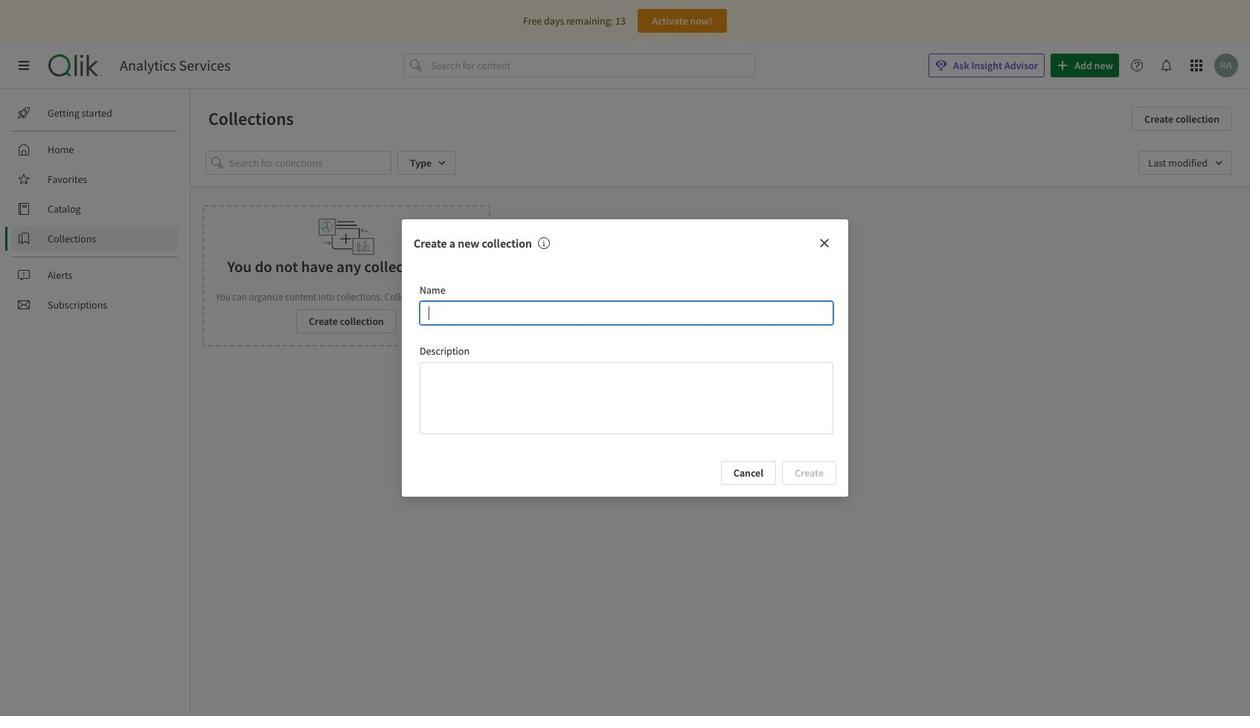 Task type: vqa. For each thing, say whether or not it's contained in the screenshot.
Close sidebar menu image
yes



Task type: describe. For each thing, give the bounding box(es) containing it.
close sidebar menu image
[[18, 60, 30, 71]]

last modified image
[[1139, 151, 1233, 175]]

navigation pane element
[[0, 95, 190, 323]]

analytics services element
[[120, 57, 231, 74]]

create collection element
[[202, 205, 491, 347]]

close image
[[819, 237, 831, 249]]



Task type: locate. For each thing, give the bounding box(es) containing it.
Search for collections text field
[[229, 151, 392, 175]]

None text field
[[420, 301, 834, 325]]

filters region
[[191, 139, 1251, 187]]

dialog
[[402, 220, 849, 497]]

None text field
[[420, 363, 834, 435]]



